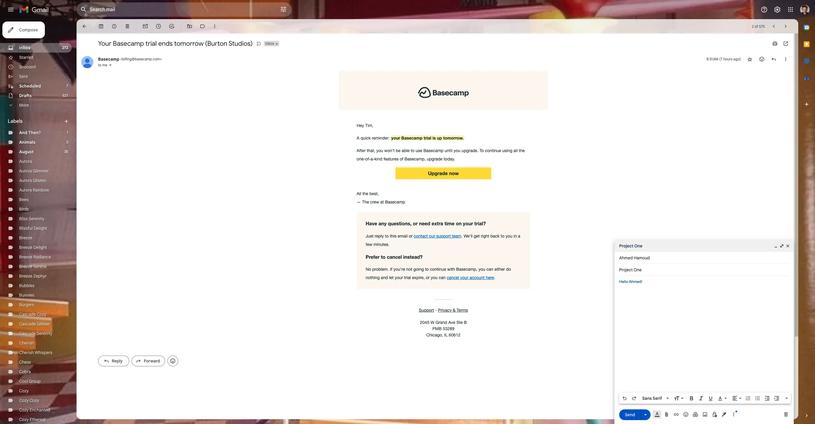 Task type: locate. For each thing, give the bounding box(es) containing it.
search mail image
[[78, 4, 89, 15]]

continue right to
[[485, 148, 501, 153]]

billing@basecamp.com
[[122, 57, 160, 61]]

toggle confidential mode image
[[712, 412, 718, 418]]

1 vertical spatial the
[[363, 192, 369, 196]]

1 cascade from the top
[[19, 312, 36, 317]]

cozy down cozy link
[[19, 398, 29, 404]]

hours
[[724, 57, 733, 61]]

to left me
[[98, 63, 101, 67]]

1 vertical spatial cancel
[[447, 276, 459, 280]]

Not starred checkbox
[[747, 56, 753, 62]]

now
[[449, 171, 459, 176]]

with
[[448, 267, 455, 272]]

prefer to cancel instead?
[[366, 254, 423, 260]]

your right let
[[395, 276, 403, 280]]

cherish for cherish whispers
[[19, 350, 34, 356]]

2 vertical spatial trial
[[404, 276, 411, 280]]

breeze zephyr
[[19, 274, 47, 279]]

0 horizontal spatial can
[[439, 276, 446, 280]]

inbox right studios)
[[265, 41, 274, 46]]

0 vertical spatial .
[[462, 234, 463, 239]]

older image
[[783, 23, 789, 29]]

breeze up breeze serene link
[[19, 255, 32, 260]]

aurora for aurora glisten
[[19, 178, 32, 183]]

1 vertical spatial or
[[409, 234, 413, 239]]

cool group
[[19, 379, 41, 384]]

0 vertical spatial cherish
[[19, 341, 34, 346]]

grand
[[436, 320, 447, 325]]

breeze up breeze zephyr
[[19, 264, 32, 270]]

cozy for cozy link
[[19, 389, 29, 394]]

time
[[445, 221, 455, 226]]

can
[[487, 267, 494, 272], [439, 276, 446, 280]]

cascade for cascade cozy
[[19, 312, 36, 317]]

rainbow
[[33, 188, 49, 193]]

serenity up blissful delight link
[[29, 216, 44, 222]]

or right email at the bottom
[[409, 234, 413, 239]]

cancel up if
[[387, 254, 402, 260]]

0 horizontal spatial continue
[[430, 267, 446, 272]]

delight for blissful delight
[[34, 226, 47, 231]]

8:31 am (7 hours ago) cell
[[707, 56, 741, 62]]

more options image
[[732, 412, 736, 418]]

you left in
[[506, 234, 513, 239]]

not starred image
[[747, 56, 753, 62]]

problem.
[[372, 267, 389, 272]]

4 breeze from the top
[[19, 264, 32, 270]]

cozy enchanted
[[19, 408, 50, 413]]

aurora rainbow
[[19, 188, 49, 193]]

undo ‪(⌘z)‬ image
[[622, 396, 628, 402]]

breeze up bubbles
[[19, 274, 32, 279]]

basecamp up basecamp cell
[[113, 39, 144, 48]]

or right expire,
[[426, 276, 430, 280]]

privacy & terms link
[[438, 308, 468, 313]]

Subject field
[[620, 267, 790, 273]]

ahmed
[[620, 256, 633, 261]]

trial left is
[[424, 136, 432, 141]]

0 horizontal spatial of
[[400, 157, 404, 162]]

inbox inside labels navigation
[[19, 45, 31, 51]]

1 vertical spatial cherish
[[19, 350, 34, 356]]

reminder:
[[372, 136, 390, 141]]

aurora down aurora link
[[19, 168, 32, 174]]

main menu image
[[7, 6, 14, 13]]

bubbles
[[19, 283, 35, 289]]

1 horizontal spatial the
[[519, 148, 525, 153]]

you up 'kind'
[[377, 148, 383, 153]]

you inside .           we'll get right back to you in a few minutes.
[[506, 234, 513, 239]]

trial left ends
[[146, 39, 157, 48]]

0 horizontal spatial .
[[462, 234, 463, 239]]

1 horizontal spatial can
[[487, 267, 494, 272]]

ends
[[158, 39, 173, 48]]

kind
[[375, 157, 383, 162]]

527
[[62, 93, 68, 98]]

sans serif option
[[641, 396, 666, 402]]

0 vertical spatial 2
[[752, 24, 754, 29]]

cascade cozy link
[[19, 312, 46, 317]]

your up be at top left
[[392, 136, 400, 141]]

serene
[[33, 264, 47, 270]]

you right expire,
[[431, 276, 438, 280]]

tab list
[[799, 19, 816, 403]]

serenity for cascade serenity
[[37, 331, 52, 337]]

2 cherish from the top
[[19, 350, 34, 356]]

0 vertical spatial serenity
[[29, 216, 44, 222]]

cozy left ethereal
[[19, 417, 29, 423]]

burgers
[[19, 302, 34, 308]]

cancel your account here link
[[447, 276, 494, 280]]

move to image
[[187, 23, 193, 29]]

cozy up cascade glisten
[[37, 312, 46, 317]]

8:31 am
[[707, 57, 719, 61]]

1 vertical spatial delight
[[33, 245, 47, 250]]

sent
[[19, 74, 28, 79]]

1 horizontal spatial basecamp,
[[456, 267, 478, 272]]

1 horizontal spatial trial
[[404, 276, 411, 280]]

upgrade.
[[462, 148, 479, 153]]

starred
[[19, 55, 33, 60]]

can right expire,
[[439, 276, 446, 280]]

cherish up cherish whispers
[[19, 341, 34, 346]]

of
[[755, 24, 759, 29], [400, 157, 404, 162]]

1 aurora from the top
[[19, 159, 32, 164]]

Message Body text field
[[620, 279, 790, 392]]

basecamp inside after that, you won't be able to use basecamp until you upgrade. to continue     using all the one-of-a-kind features of basecamp, upgrade today.
[[424, 148, 444, 153]]

1 vertical spatial glisten
[[37, 322, 50, 327]]

0 vertical spatial continue
[[485, 148, 501, 153]]

extra
[[432, 221, 443, 226]]

2 left 575
[[752, 24, 754, 29]]

serenity
[[29, 216, 44, 222], [37, 331, 52, 337]]

0 vertical spatial can
[[487, 267, 494, 272]]

cascade serenity link
[[19, 331, 52, 337]]

0 vertical spatial of
[[755, 24, 759, 29]]

birds link
[[19, 207, 29, 212]]

. inside .           we'll get right back to you in a few minutes.
[[462, 234, 463, 239]]

continue left with
[[430, 267, 446, 272]]

snooze image
[[156, 23, 162, 29]]

discard draft ‪(⌘⇧d)‬ image
[[784, 412, 790, 418]]

aurora down the aurora glimmer
[[19, 178, 32, 183]]

glisten down glimmer
[[33, 178, 46, 183]]

. down either
[[494, 276, 495, 280]]

serenity down cascade glisten
[[37, 331, 52, 337]]

on
[[456, 221, 462, 226]]

inbox inside button
[[265, 41, 274, 46]]

cozy for cozy enchanted
[[19, 408, 29, 413]]

2 cascade from the top
[[19, 322, 36, 327]]

2 inside labels navigation
[[66, 140, 68, 145]]

your basecamp trial ends tomorrow (burton studios)
[[98, 39, 253, 48]]

aurora glisten link
[[19, 178, 46, 183]]

cancel
[[387, 254, 402, 260], [447, 276, 459, 280]]

no
[[366, 267, 371, 272]]

inbox up starred link in the left top of the page
[[19, 45, 31, 51]]

4 aurora from the top
[[19, 188, 32, 193]]

glisten for cascade glisten
[[37, 322, 50, 327]]

3 breeze from the top
[[19, 255, 32, 260]]

cobra link
[[19, 369, 31, 375]]

compose
[[19, 27, 38, 33]]

2 down 1
[[66, 140, 68, 145]]

or left need
[[413, 221, 418, 226]]

breeze radiance link
[[19, 255, 51, 260]]

upgrade now link
[[396, 168, 492, 180]]

0 horizontal spatial basecamp,
[[405, 157, 426, 162]]

forward link
[[132, 356, 165, 367]]

bulleted list ‪(⌘⇧8)‬ image
[[755, 396, 761, 402]]

delight up radiance at left
[[33, 245, 47, 250]]

aurora rainbow link
[[19, 188, 49, 193]]

indent less ‪(⌘[)‬ image
[[765, 396, 771, 402]]

0 vertical spatial cascade
[[19, 312, 36, 317]]

1 vertical spatial continue
[[430, 267, 446, 272]]

3 cascade from the top
[[19, 331, 36, 337]]

0 vertical spatial trial
[[146, 39, 157, 48]]

cancel down with
[[447, 276, 459, 280]]

1 vertical spatial serenity
[[37, 331, 52, 337]]

all the best,
[[357, 192, 379, 196]]

of left 575
[[755, 24, 759, 29]]

quick
[[361, 136, 371, 141]]

to right going
[[425, 267, 429, 272]]

support image
[[761, 6, 768, 13]]

you right until
[[454, 148, 461, 153]]

cherish down cherish link
[[19, 350, 34, 356]]

breeze down the breeze link
[[19, 245, 32, 250]]

cascade down burgers at bottom
[[19, 312, 36, 317]]

until
[[445, 148, 453, 153]]

bubbles link
[[19, 283, 35, 289]]

0 horizontal spatial inbox
[[19, 45, 31, 51]]

ago)
[[734, 57, 741, 61]]

serif
[[653, 396, 663, 402]]

can up here
[[487, 267, 494, 272]]

chicago,
[[427, 333, 443, 338]]

report spam image
[[111, 23, 117, 29]]

formatting options toolbar
[[620, 393, 791, 404]]

1 vertical spatial basecamp,
[[456, 267, 478, 272]]

basecamp up upgrade
[[424, 148, 444, 153]]

0 vertical spatial the
[[519, 148, 525, 153]]

cascade up cherish link
[[19, 331, 36, 337]]

to me
[[98, 63, 107, 67]]

bees link
[[19, 197, 29, 203]]

you
[[377, 148, 383, 153], [454, 148, 461, 153], [506, 234, 513, 239], [479, 267, 486, 272], [431, 276, 438, 280]]

hey tim,
[[357, 123, 374, 128]]

0 vertical spatial basecamp,
[[405, 157, 426, 162]]

delight down bliss serenity
[[34, 226, 47, 231]]

a
[[518, 234, 521, 239]]

send
[[625, 412, 635, 418]]

2 breeze from the top
[[19, 245, 32, 250]]

breeze link
[[19, 235, 32, 241]]

<
[[120, 57, 122, 61]]

breeze down blissful
[[19, 235, 32, 241]]

to inside no problem. if you're not going to continue with basecamp, you can either           do nothing and let your trial expire, or you           can
[[425, 267, 429, 272]]

cozy for cozy cozy
[[19, 398, 29, 404]]

1 horizontal spatial of
[[755, 24, 759, 29]]

1 horizontal spatial 2
[[752, 24, 754, 29]]

basecamp
[[113, 39, 144, 48], [98, 57, 119, 62], [402, 136, 423, 141], [424, 148, 444, 153], [385, 200, 405, 205]]

cozy for cozy ethereal
[[19, 417, 29, 423]]

1 horizontal spatial .
[[494, 276, 495, 280]]

1 horizontal spatial inbox
[[265, 41, 274, 46]]

aurora down august link on the top left
[[19, 159, 32, 164]]

labels image
[[200, 23, 206, 29]]

cherish for cherish link
[[19, 341, 34, 346]]

basecamp up able
[[402, 136, 423, 141]]

basecamp, down use
[[405, 157, 426, 162]]

a-
[[371, 157, 375, 162]]

1 vertical spatial cascade
[[19, 322, 36, 327]]

august link
[[19, 149, 34, 155]]

1 breeze from the top
[[19, 235, 32, 241]]

forward
[[144, 359, 160, 364]]

team
[[452, 234, 462, 239]]

basecamp, up 'cancel your account here' link
[[456, 267, 478, 272]]

1 horizontal spatial or
[[413, 221, 418, 226]]

delight for breeze delight
[[33, 245, 47, 250]]

2 vertical spatial cascade
[[19, 331, 36, 337]]

add to tasks image
[[169, 23, 175, 29]]

aurora glisten
[[19, 178, 46, 183]]

2 vertical spatial or
[[426, 276, 430, 280]]

. left we'll
[[462, 234, 463, 239]]

best,
[[370, 192, 379, 196]]

to left use
[[411, 148, 415, 153]]

to right back at the right bottom of the page
[[501, 234, 505, 239]]

0 horizontal spatial trial
[[146, 39, 157, 48]]

None search field
[[77, 2, 292, 17]]

0 horizontal spatial 2
[[66, 140, 68, 145]]

more
[[19, 103, 29, 108]]

serenity for bliss serenity
[[29, 216, 44, 222]]

1 vertical spatial trial
[[424, 136, 432, 141]]

cozy down cool
[[19, 389, 29, 394]]

of down be at top left
[[400, 157, 404, 162]]

2045
[[420, 320, 430, 325]]

cool
[[19, 379, 28, 384]]

aurora for aurora link
[[19, 159, 32, 164]]

snoozed
[[19, 64, 36, 70]]

0 horizontal spatial cancel
[[387, 254, 402, 260]]

— the crew at basecamp
[[357, 200, 405, 205]]

instead?
[[403, 254, 423, 260]]

1 vertical spatial 2
[[66, 140, 68, 145]]

project one dialog
[[615, 240, 794, 425]]

cozy down the cozy cozy on the left bottom of page
[[19, 408, 29, 413]]

0 vertical spatial cancel
[[387, 254, 402, 260]]

glisten up cascade serenity
[[37, 322, 50, 327]]

archive image
[[98, 23, 104, 29]]

more send options image
[[643, 412, 649, 418]]

inbox
[[265, 41, 274, 46], [19, 45, 31, 51]]

1 vertical spatial of
[[400, 157, 404, 162]]

breeze for breeze delight
[[19, 245, 32, 250]]

cascade down cascade cozy link
[[19, 322, 36, 327]]

0 horizontal spatial or
[[409, 234, 413, 239]]

get
[[474, 234, 480, 239]]

1 cherish from the top
[[19, 341, 34, 346]]

ave
[[449, 320, 456, 325]]

5 breeze from the top
[[19, 274, 32, 279]]

trial down not
[[404, 276, 411, 280]]

2 horizontal spatial or
[[426, 276, 430, 280]]

terms
[[457, 308, 468, 313]]

the
[[519, 148, 525, 153], [363, 192, 369, 196]]

0 vertical spatial or
[[413, 221, 418, 226]]

1 horizontal spatial continue
[[485, 148, 501, 153]]

basecamp,
[[405, 157, 426, 162], [456, 267, 478, 272]]

0 vertical spatial glisten
[[33, 178, 46, 183]]

0 vertical spatial delight
[[34, 226, 47, 231]]

2 aurora from the top
[[19, 168, 32, 174]]

able
[[402, 148, 410, 153]]

aurora up bees on the left top
[[19, 188, 32, 193]]

tim,
[[365, 123, 374, 128]]

italic ‪(⌘i)‬ image
[[699, 396, 705, 402]]

3 aurora from the top
[[19, 178, 32, 183]]

your left "account" on the right of the page
[[460, 276, 469, 280]]

bunnies link
[[19, 293, 34, 298]]

either
[[495, 267, 505, 272]]

right
[[481, 234, 490, 239]]



Task type: vqa. For each thing, say whether or not it's contained in the screenshot.
Has on the left
no



Task type: describe. For each thing, give the bounding box(es) containing it.
cozy cozy
[[19, 398, 39, 404]]

and then? link
[[19, 130, 41, 136]]

basecamp right "at"
[[385, 200, 405, 205]]

1 vertical spatial can
[[439, 276, 446, 280]]

breeze for breeze zephyr
[[19, 274, 32, 279]]

0 horizontal spatial the
[[363, 192, 369, 196]]

indent more ‪(⌘])‬ image
[[774, 396, 780, 402]]

1 horizontal spatial cancel
[[447, 276, 459, 280]]

cascade for cascade glisten
[[19, 322, 36, 327]]

insert signature image
[[722, 412, 728, 418]]

to right the prefer
[[381, 254, 386, 260]]

bees
[[19, 197, 29, 203]]

inbox for inbox link at the left top
[[19, 45, 31, 51]]

you're
[[394, 267, 405, 272]]

all
[[357, 192, 362, 196]]

breeze delight link
[[19, 245, 47, 250]]

back to inbox image
[[81, 23, 87, 29]]

underline ‪(⌘u)‬ image
[[708, 396, 714, 402]]

redo ‪(⌘y)‬ image
[[632, 396, 638, 402]]

to inside .           we'll get right back to you in a few minutes.
[[501, 234, 505, 239]]

of-
[[366, 157, 371, 162]]

basecamp < billing@basecamp.com >
[[98, 57, 162, 62]]

labels heading
[[8, 118, 63, 124]]

basecamp, inside after that, you won't be able to use basecamp until you upgrade. to continue     using all the one-of-a-kind features of basecamp, upgrade today.
[[405, 157, 426, 162]]

breeze for the breeze link
[[19, 235, 32, 241]]

basecamp, inside no problem. if you're not going to continue with basecamp, you can either           do nothing and let your trial expire, or you           can
[[456, 267, 478, 272]]

continue inside after that, you won't be able to use basecamp until you upgrade. to continue     using all the one-of-a-kind features of basecamp, upgrade today.
[[485, 148, 501, 153]]

minimize image
[[774, 244, 779, 249]]

more formatting options image
[[784, 396, 790, 402]]

aurora glimmer link
[[19, 168, 49, 174]]

privacy
[[438, 308, 452, 313]]

you up "account" on the right of the page
[[479, 267, 486, 272]]

cascade glisten
[[19, 322, 50, 327]]

advanced search options image
[[278, 3, 290, 15]]

glimmer
[[33, 168, 49, 174]]

a
[[357, 136, 360, 141]]

basecamp up the show details icon
[[98, 57, 119, 62]]

burgers link
[[19, 302, 34, 308]]

your inside no problem. if you're not going to continue with basecamp, you can either           do nothing and let your trial expire, or you           can
[[395, 276, 403, 280]]

gmail image
[[19, 4, 52, 16]]

snoozed link
[[19, 64, 36, 70]]

whispers
[[35, 350, 52, 356]]

numbered list ‪(⌘⇧7)‬ image
[[746, 396, 752, 402]]

tomorrow.
[[443, 136, 464, 141]]

glisten for aurora glisten
[[33, 178, 46, 183]]

few
[[366, 242, 373, 247]]

show details image
[[109, 63, 112, 67]]

bunnies
[[19, 293, 34, 298]]

(burton
[[205, 39, 227, 48]]

if
[[390, 267, 393, 272]]

or inside no problem. if you're not going to continue with basecamp, you can either           do nothing and let your trial expire, or you           can
[[426, 276, 430, 280]]

60612
[[449, 333, 461, 338]]

2 for 2 of 575
[[752, 24, 754, 29]]

the inside after that, you won't be able to use basecamp until you upgrade. to continue     using all the one-of-a-kind features of basecamp, upgrade today.
[[519, 148, 525, 153]]

going
[[414, 267, 424, 272]]

newer image
[[771, 23, 777, 29]]

project
[[620, 244, 634, 249]]

il
[[445, 333, 448, 338]]

aurora for aurora glimmer
[[19, 168, 32, 174]]

blissful
[[19, 226, 33, 231]]

upgrade now
[[428, 171, 459, 176]]

bliss serenity
[[19, 216, 44, 222]]

drafts
[[19, 93, 32, 98]]

cascade serenity
[[19, 331, 52, 337]]

pmb
[[433, 327, 442, 331]]

to
[[480, 148, 484, 153]]

breeze delight
[[19, 245, 47, 250]]

group
[[29, 379, 41, 384]]

trial inside no problem. if you're not going to continue with basecamp, you can either           do nothing and let your trial expire, or you           can
[[404, 276, 411, 280]]

cozy ethereal link
[[19, 417, 45, 423]]

continue inside no problem. if you're not going to continue with basecamp, you can either           do nothing and let your trial expire, or you           can
[[430, 267, 446, 272]]

your right on
[[463, 221, 473, 226]]

up
[[437, 136, 442, 141]]

more email options image
[[212, 23, 218, 29]]

1 vertical spatial .
[[494, 276, 495, 280]]

sans
[[643, 396, 652, 402]]

insert photo image
[[702, 412, 708, 418]]

studios)
[[229, 39, 253, 48]]

inbox for inbox button
[[265, 41, 274, 46]]

upgrade
[[428, 171, 448, 176]]

won't
[[385, 148, 395, 153]]

settings image
[[774, 6, 781, 13]]

to left this
[[385, 234, 389, 239]]

after that, you won't be able to use basecamp until you upgrade. to continue     using all the one-of-a-kind features of basecamp, upgrade today.
[[357, 148, 525, 162]]

labels
[[8, 118, 23, 124]]

upgrade
[[427, 157, 443, 162]]

aurora for aurora rainbow
[[19, 188, 32, 193]]

contact our support team link
[[414, 234, 462, 239]]

53289
[[443, 327, 455, 331]]

2 horizontal spatial trial
[[424, 136, 432, 141]]

to inside after that, you won't be able to use basecamp until you upgrade. to continue     using all the one-of-a-kind features of basecamp, upgrade today.
[[411, 148, 415, 153]]

pop out image
[[780, 244, 785, 249]]

crew
[[370, 200, 379, 205]]

hello
[[620, 280, 628, 284]]

ahmed hamoud
[[620, 256, 650, 261]]

&
[[453, 308, 456, 313]]

cozy up cozy enchanted link
[[30, 398, 39, 404]]

2 for 2
[[66, 140, 68, 145]]

attach files image
[[664, 412, 670, 418]]

basecamp image
[[416, 85, 472, 101]]

ethereal
[[30, 417, 45, 423]]

features
[[384, 157, 399, 162]]

inbox button
[[264, 41, 275, 46]]

the
[[362, 200, 369, 205]]

nothing
[[366, 276, 380, 280]]

cozy enchanted link
[[19, 408, 50, 413]]

have any questions, or need extra time on your trial?
[[366, 221, 486, 226]]

support
[[437, 234, 451, 239]]

project one
[[620, 244, 643, 249]]

delete image
[[124, 23, 130, 29]]

cool group link
[[19, 379, 41, 384]]

cascade for cascade serenity
[[19, 331, 36, 337]]

just
[[366, 234, 374, 239]]

ahmed!
[[629, 280, 643, 284]]

after
[[357, 148, 366, 153]]

insert link ‪(⌘k)‬ image
[[674, 412, 680, 418]]

trial?
[[475, 221, 486, 226]]

bold ‪(⌘b)‬ image
[[689, 396, 695, 402]]

breeze for breeze serene
[[19, 264, 32, 270]]

be
[[396, 148, 401, 153]]

animals
[[19, 140, 35, 145]]

insert files using drive image
[[693, 412, 699, 418]]

breeze for breeze radiance
[[19, 255, 32, 260]]

we'll
[[464, 234, 473, 239]]

of inside after that, you won't be able to use basecamp until you upgrade. to continue     using all the one-of-a-kind features of basecamp, upgrade today.
[[400, 157, 404, 162]]

8:31 am (7 hours ago)
[[707, 57, 741, 61]]

and
[[381, 276, 388, 280]]

close image
[[786, 244, 791, 249]]

2 of 575
[[752, 24, 765, 29]]

breeze radiance
[[19, 255, 51, 260]]

cherish whispers link
[[19, 350, 52, 356]]

scheduled link
[[19, 83, 41, 89]]

Search mail text field
[[90, 7, 263, 13]]

hey
[[357, 123, 364, 128]]

labels navigation
[[0, 19, 77, 425]]

basecamp cell
[[98, 57, 162, 62]]

our
[[429, 234, 435, 239]]

chess link
[[19, 360, 31, 365]]

questions,
[[388, 221, 412, 226]]

reply
[[375, 234, 384, 239]]

zephyr
[[33, 274, 47, 279]]

insert emoji ‪(⌘⇧2)‬ image
[[683, 412, 689, 418]]



